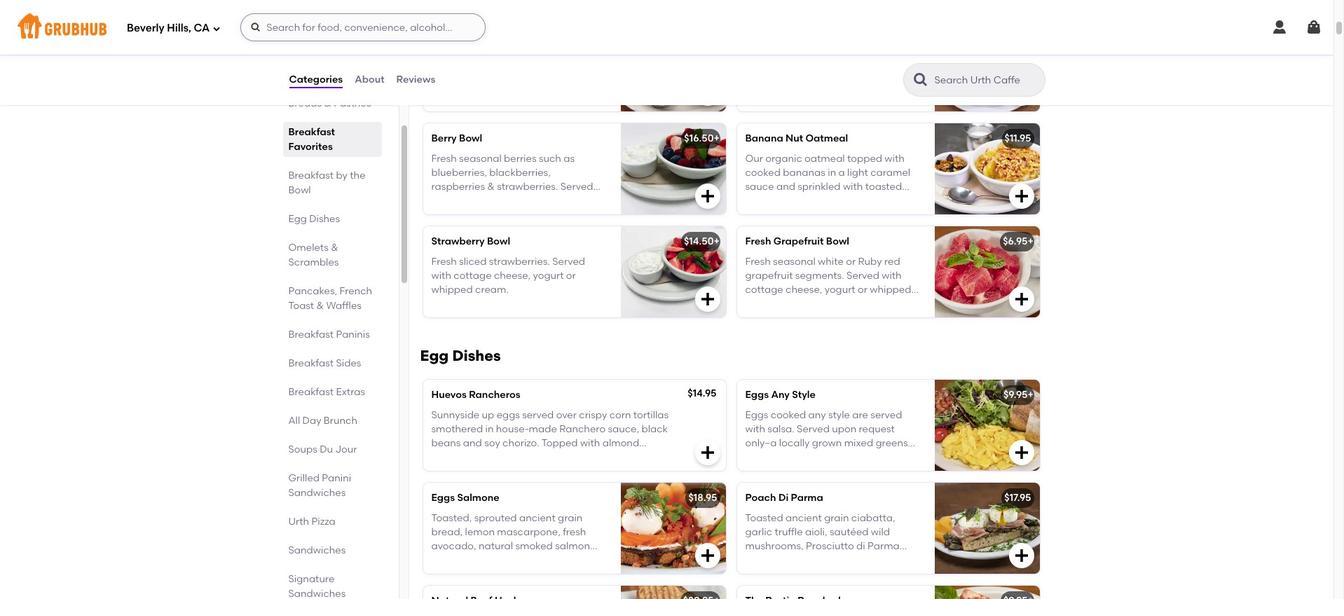 Task type: locate. For each thing, give the bounding box(es) containing it.
0 vertical spatial sandwiches
[[288, 487, 346, 499]]

cheese, inside fresh sliced strawberries. served with cottage cheese, yogurt or whipped cream.
[[494, 270, 531, 282]]

organic
[[432, 30, 471, 42]]

eggs for eggs cooked any style are served with salsa. served upon request only–a locally grown mixed greens salad dressed with urth vinaigrette and fresh-baked bread.
[[746, 409, 769, 421]]

breakfast up breakfast extras
[[288, 358, 334, 369]]

& right granola
[[913, 195, 921, 207]]

cottage down grapefruit
[[746, 284, 784, 296]]

sandwiches down grilled
[[288, 487, 346, 499]]

served
[[432, 50, 464, 61], [561, 181, 593, 193], [816, 195, 849, 207], [553, 256, 585, 268], [847, 270, 880, 282], [797, 423, 830, 435]]

$14.95
[[688, 388, 717, 400]]

whipped down red
[[870, 284, 912, 296]]

omelets & scrambles
[[288, 242, 339, 269]]

whipped
[[432, 209, 473, 221], [432, 284, 473, 296], [870, 284, 912, 296]]

of
[[511, 78, 521, 90], [803, 209, 812, 221]]

milk. down brown on the left top of the page
[[523, 78, 545, 90]]

brown
[[541, 64, 571, 76]]

0 vertical spatial oatmeal
[[473, 30, 516, 42]]

cottage
[[454, 195, 492, 207], [454, 270, 492, 282], [746, 284, 784, 296]]

+ for $6.95
[[1028, 236, 1034, 248]]

1 vertical spatial urth
[[836, 452, 857, 464]]

served inside our organic oatmeal topped with cooked bananas in a light caramel sauce and sprinkled with toasted walnut pieces. served with granola & your choice of milk.
[[816, 195, 849, 207]]

1 vertical spatial eggs
[[746, 409, 769, 421]]

cheese, down segments.
[[786, 284, 823, 296]]

1 horizontal spatial choice
[[769, 209, 801, 221]]

egg dishes up huevos
[[420, 347, 501, 365]]

breakfast for breakfast favorites
[[288, 126, 335, 138]]

strawberry bowl image
[[621, 227, 726, 318]]

1 horizontal spatial seasonal
[[773, 256, 816, 268]]

3 sandwiches from the top
[[288, 588, 346, 599]]

0 vertical spatial cream.
[[475, 209, 509, 221]]

fresh inside fresh seasonal white or ruby red grapefruit segments. served with cottage cheese, yogurt or whipped cream.
[[746, 256, 771, 268]]

pancakes, french toast & waffles tab
[[288, 284, 376, 313]]

cooked inside our organic oatmeal topped with cooked bananas in a light caramel sauce and sprinkled with toasted walnut pieces. served with granola & your choice of milk.
[[746, 167, 781, 179]]

blueberries,
[[432, 167, 487, 179]]

0 horizontal spatial egg dishes
[[288, 213, 340, 225]]

seasonal for grapefruit
[[773, 256, 816, 268]]

sandwiches down urth pizza
[[288, 545, 346, 557]]

eggs up the salsa.
[[746, 409, 769, 421]]

eggs for eggs salmone
[[432, 492, 455, 504]]

waffles
[[326, 300, 362, 312]]

whipped up the strawberry
[[432, 209, 473, 221]]

+
[[714, 133, 720, 145], [714, 236, 720, 248], [1028, 236, 1034, 248], [1028, 389, 1034, 401]]

seasonal
[[459, 153, 502, 164], [773, 256, 816, 268]]

1 vertical spatial seasonal
[[773, 256, 816, 268]]

2 vertical spatial urth
[[288, 516, 309, 528]]

0 vertical spatial cheese,
[[494, 195, 531, 207]]

choice down the pieces.
[[769, 209, 801, 221]]

oatmeal up "oatmeal"
[[806, 133, 849, 145]]

of inside served piping hot with organic raisins, urth granola & brown sugar with your choice of milk.
[[511, 78, 521, 90]]

fresh grapefruit bowl
[[746, 236, 850, 248]]

fresh inside fresh seasonal berries such as blueberries, blackberries, raspberries & strawberries. served with cottage cheese, yogurt or whipped cream.
[[432, 153, 457, 164]]

1 vertical spatial and
[[746, 466, 764, 478]]

breakfast inside breakfast by the bowl
[[288, 170, 334, 182]]

organic up brown on the left top of the page
[[540, 50, 576, 61]]

natural beef hash image
[[621, 586, 726, 599]]

served inside fresh seasonal white or ruby red grapefruit segments. served with cottage cheese, yogurt or whipped cream.
[[847, 270, 880, 282]]

choice down the granola
[[477, 78, 509, 90]]

$18.95
[[689, 492, 718, 504]]

with down the strawberry
[[432, 270, 451, 282]]

breakfast down the toast
[[288, 329, 334, 341]]

jour
[[335, 444, 357, 456]]

seasonal down fresh grapefruit bowl
[[773, 256, 816, 268]]

sandwiches down signature
[[288, 588, 346, 599]]

organic inside served piping hot with organic raisins, urth granola & brown sugar with your choice of milk.
[[540, 50, 576, 61]]

style
[[829, 409, 850, 421]]

strawberries. right sliced
[[489, 256, 550, 268]]

0 horizontal spatial organic
[[540, 50, 576, 61]]

0 horizontal spatial of
[[511, 78, 521, 90]]

1 vertical spatial your
[[746, 209, 766, 221]]

1 vertical spatial organic
[[766, 153, 803, 164]]

eggs inside eggs cooked any style are served with salsa. served upon request only–a locally grown mixed greens salad dressed with urth vinaigrette and fresh-baked bread.
[[746, 409, 769, 421]]

signature sandwiches tab
[[288, 572, 376, 599]]

5 breakfast from the top
[[288, 386, 334, 398]]

cream. inside fresh seasonal berries such as blueberries, blackberries, raspberries & strawberries. served with cottage cheese, yogurt or whipped cream.
[[475, 209, 509, 221]]

segments.
[[796, 270, 845, 282]]

0 vertical spatial and
[[777, 181, 796, 193]]

eggs any style image
[[935, 380, 1040, 471]]

milk. down sprinkled
[[815, 209, 837, 221]]

1 vertical spatial yogurt
[[533, 270, 564, 282]]

vinaigrette
[[859, 452, 911, 464]]

2 vertical spatial cottage
[[746, 284, 784, 296]]

2 vertical spatial cheese,
[[786, 284, 823, 296]]

cheese, down strawberry bowl
[[494, 270, 531, 282]]

main navigation navigation
[[0, 0, 1334, 55]]

2 sandwiches from the top
[[288, 545, 346, 557]]

2 breakfast from the top
[[288, 170, 334, 182]]

svg image up the rustic poached image
[[1013, 548, 1030, 565]]

breakfast sides tab
[[288, 356, 376, 371]]

0 vertical spatial organic
[[540, 50, 576, 61]]

a
[[839, 167, 845, 179]]

1 vertical spatial sandwiches
[[288, 545, 346, 557]]

eggs left 'any'
[[746, 389, 769, 401]]

with up 'caramel'
[[885, 153, 905, 164]]

only–a
[[746, 438, 777, 450]]

egg up omelets
[[288, 213, 307, 225]]

berry bowl
[[432, 133, 483, 145]]

caramel
[[871, 167, 911, 179]]

fresh seasonal berries such as blueberries, blackberries, raspberries & strawberries. served with cottage cheese, yogurt or whipped cream.
[[432, 153, 593, 221]]

0 horizontal spatial milk.
[[523, 78, 545, 90]]

and up the pieces.
[[777, 181, 796, 193]]

cooked
[[746, 167, 781, 179], [771, 409, 806, 421]]

cream. inside fresh seasonal white or ruby red grapefruit segments. served with cottage cheese, yogurt or whipped cream.
[[746, 298, 779, 310]]

svg image right ca
[[250, 22, 262, 33]]

bowl right the berry
[[459, 133, 483, 145]]

baked
[[794, 466, 825, 478]]

cream. down sliced
[[475, 284, 509, 296]]

oatmeal up 'hot'
[[473, 30, 516, 42]]

blackberries,
[[490, 167, 551, 179]]

cottage inside fresh sliced strawberries. served with cottage cheese, yogurt or whipped cream.
[[454, 270, 492, 282]]

breakfast inside tab
[[288, 126, 335, 138]]

topped
[[848, 153, 883, 164]]

mixed
[[845, 438, 874, 450]]

Search for food, convenience, alcohol... search field
[[241, 13, 486, 41]]

toast
[[288, 300, 314, 312]]

1 vertical spatial cooked
[[771, 409, 806, 421]]

0 vertical spatial seasonal
[[459, 153, 502, 164]]

breakfast favorites tab
[[288, 125, 376, 154]]

1 horizontal spatial and
[[777, 181, 796, 193]]

0 horizontal spatial oatmeal
[[473, 30, 516, 42]]

svg image
[[1272, 19, 1289, 36], [1306, 19, 1323, 36], [213, 24, 221, 33], [699, 85, 716, 102], [1013, 85, 1030, 102], [699, 291, 716, 308], [1013, 291, 1030, 308], [699, 445, 716, 462], [1013, 445, 1030, 462]]

0 horizontal spatial dishes
[[309, 213, 340, 225]]

1 horizontal spatial oatmeal
[[806, 133, 849, 145]]

svg image up natural beef hash image
[[699, 548, 716, 565]]

categories button
[[288, 55, 344, 105]]

extras
[[336, 386, 365, 398]]

eggs for eggs any style
[[746, 389, 769, 401]]

bowl up fresh sliced strawberries. served with cottage cheese, yogurt or whipped cream.
[[487, 236, 510, 248]]

1 vertical spatial choice
[[769, 209, 801, 221]]

sandwiches tab
[[288, 543, 376, 558]]

breakfast by the bowl tab
[[288, 168, 376, 198]]

organic oatmeal image
[[621, 21, 726, 112]]

0 vertical spatial cooked
[[746, 167, 781, 179]]

your inside served piping hot with organic raisins, urth granola & brown sugar with your choice of milk.
[[454, 78, 474, 90]]

red
[[885, 256, 901, 268]]

grilled panini sandwiches tab
[[288, 471, 376, 501]]

1 breakfast from the top
[[288, 126, 335, 138]]

& inside omelets & scrambles
[[331, 242, 338, 254]]

with
[[517, 50, 537, 61], [432, 78, 451, 90], [885, 153, 905, 164], [843, 181, 863, 193], [432, 195, 451, 207], [851, 195, 871, 207], [432, 270, 451, 282], [882, 270, 902, 282], [746, 423, 766, 435], [814, 452, 834, 464]]

eggs left "salmone"
[[432, 492, 455, 504]]

0 horizontal spatial choice
[[477, 78, 509, 90]]

0 horizontal spatial seasonal
[[459, 153, 502, 164]]

svg image up $6.95 +
[[1013, 188, 1030, 205]]

$16.50
[[684, 133, 714, 145]]

0 horizontal spatial urth
[[288, 516, 309, 528]]

cooked up sauce in the right of the page
[[746, 167, 781, 179]]

or inside fresh seasonal berries such as blueberries, blackberries, raspberries & strawberries. served with cottage cheese, yogurt or whipped cream.
[[566, 195, 576, 207]]

& up scrambles at the top of the page
[[331, 242, 338, 254]]

2 vertical spatial eggs
[[432, 492, 455, 504]]

0 vertical spatial strawberries.
[[497, 181, 558, 193]]

0 vertical spatial urth
[[466, 64, 487, 76]]

2 horizontal spatial urth
[[836, 452, 857, 464]]

organic inside our organic oatmeal topped with cooked bananas in a light caramel sauce and sprinkled with toasted walnut pieces. served with granola & your choice of milk.
[[766, 153, 803, 164]]

svg image
[[250, 22, 262, 33], [699, 188, 716, 205], [1013, 188, 1030, 205], [699, 548, 716, 565], [1013, 548, 1030, 565]]

request
[[859, 423, 895, 435]]

urth
[[466, 64, 487, 76], [836, 452, 857, 464], [288, 516, 309, 528]]

egg dishes up omelets
[[288, 213, 340, 225]]

0 vertical spatial milk.
[[523, 78, 545, 90]]

sandwiches inside "tab"
[[288, 588, 346, 599]]

0 vertical spatial egg dishes
[[288, 213, 340, 225]]

1 horizontal spatial milk.
[[815, 209, 837, 221]]

upon
[[832, 423, 857, 435]]

breakfast sides
[[288, 358, 361, 369]]

and down the 'salad'
[[746, 466, 764, 478]]

choice
[[477, 78, 509, 90], [769, 209, 801, 221]]

seasonal up blueberries,
[[459, 153, 502, 164]]

seasonal inside fresh seasonal berries such as blueberries, blackberries, raspberries & strawberries. served with cottage cheese, yogurt or whipped cream.
[[459, 153, 502, 164]]

& inside served piping hot with organic raisins, urth granola & brown sugar with your choice of milk.
[[531, 64, 538, 76]]

& left brown on the left top of the page
[[531, 64, 538, 76]]

urth up bread.
[[836, 452, 857, 464]]

1 vertical spatial oatmeal
[[806, 133, 849, 145]]

your down raisins,
[[454, 78, 474, 90]]

1 horizontal spatial dishes
[[452, 347, 501, 365]]

& down blackberries, on the left of the page
[[487, 181, 495, 193]]

yogurt inside fresh seasonal white or ruby red grapefruit segments. served with cottage cheese, yogurt or whipped cream.
[[825, 284, 856, 296]]

sandwiches
[[288, 487, 346, 499], [288, 545, 346, 557], [288, 588, 346, 599]]

milk.
[[523, 78, 545, 90], [815, 209, 837, 221]]

cheese,
[[494, 195, 531, 207], [494, 270, 531, 282], [786, 284, 823, 296]]

svg image inside main navigation navigation
[[250, 22, 262, 33]]

signature
[[288, 573, 335, 585]]

0 vertical spatial eggs
[[746, 389, 769, 401]]

salmone
[[457, 492, 500, 504]]

cooked up the salsa.
[[771, 409, 806, 421]]

0 horizontal spatial your
[[454, 78, 474, 90]]

0 vertical spatial of
[[511, 78, 521, 90]]

0 horizontal spatial egg
[[288, 213, 307, 225]]

1 vertical spatial egg
[[420, 347, 449, 365]]

served inside fresh seasonal berries such as blueberries, blackberries, raspberries & strawberries. served with cottage cheese, yogurt or whipped cream.
[[561, 181, 593, 193]]

1 vertical spatial strawberries.
[[489, 256, 550, 268]]

cottage inside fresh seasonal berries such as blueberries, blackberries, raspberries & strawberries. served with cottage cheese, yogurt or whipped cream.
[[454, 195, 492, 207]]

& down pancakes,
[[317, 300, 324, 312]]

1 vertical spatial cheese,
[[494, 270, 531, 282]]

sprinkled
[[798, 181, 841, 193]]

3 breakfast from the top
[[288, 329, 334, 341]]

cream. up strawberry bowl
[[475, 209, 509, 221]]

of down the pieces.
[[803, 209, 812, 221]]

0 horizontal spatial and
[[746, 466, 764, 478]]

organic down nut
[[766, 153, 803, 164]]

beverly hills, ca
[[127, 21, 210, 34]]

with down red
[[882, 270, 902, 282]]

strawberries. down blackberries, on the left of the page
[[497, 181, 558, 193]]

breakfast
[[288, 126, 335, 138], [288, 170, 334, 182], [288, 329, 334, 341], [288, 358, 334, 369], [288, 386, 334, 398]]

hills,
[[167, 21, 191, 34]]

fresh inside fresh sliced strawberries. served with cottage cheese, yogurt or whipped cream.
[[432, 256, 457, 268]]

1 horizontal spatial organic
[[766, 153, 803, 164]]

your down walnut
[[746, 209, 766, 221]]

whipped inside fresh seasonal berries such as blueberries, blackberries, raspberries & strawberries. served with cottage cheese, yogurt or whipped cream.
[[432, 209, 473, 221]]

2 vertical spatial sandwiches
[[288, 588, 346, 599]]

1 sandwiches from the top
[[288, 487, 346, 499]]

1 horizontal spatial your
[[746, 209, 766, 221]]

nut
[[786, 133, 803, 145]]

cream. down grapefruit
[[746, 298, 779, 310]]

soups
[[288, 444, 317, 456]]

dishes up omelets
[[309, 213, 340, 225]]

eggs cooked any style are served with salsa. served upon request only–a locally grown mixed greens salad dressed with urth vinaigrette and fresh-baked bread.
[[746, 409, 911, 478]]

with down toasted
[[851, 195, 871, 207]]

urth left the pizza
[[288, 516, 309, 528]]

egg dishes tab
[[288, 212, 376, 226]]

0 vertical spatial cottage
[[454, 195, 492, 207]]

panini
[[322, 473, 351, 484]]

served inside fresh sliced strawberries. served with cottage cheese, yogurt or whipped cream.
[[553, 256, 585, 268]]

1 horizontal spatial of
[[803, 209, 812, 221]]

1 horizontal spatial egg dishes
[[420, 347, 501, 365]]

with inside fresh sliced strawberries. served with cottage cheese, yogurt or whipped cream.
[[432, 270, 451, 282]]

yogurt
[[533, 195, 564, 207], [533, 270, 564, 282], [825, 284, 856, 296]]

fresh
[[432, 153, 457, 164], [746, 236, 771, 248], [432, 256, 457, 268], [746, 256, 771, 268]]

svg image for eggs salmone
[[699, 548, 716, 565]]

grilled
[[288, 473, 320, 484]]

1 vertical spatial cream.
[[475, 284, 509, 296]]

2 vertical spatial cream.
[[746, 298, 779, 310]]

& inside pancakes, french toast & waffles
[[317, 300, 324, 312]]

yogurt inside fresh seasonal berries such as blueberries, blackberries, raspberries & strawberries. served with cottage cheese, yogurt or whipped cream.
[[533, 195, 564, 207]]

of down the granola
[[511, 78, 521, 90]]

pancakes,
[[288, 285, 337, 297]]

soups du jour
[[288, 444, 357, 456]]

0 vertical spatial yogurt
[[533, 195, 564, 207]]

grilled panini sandwiches
[[288, 473, 351, 499]]

4 breakfast from the top
[[288, 358, 334, 369]]

breakfast up favorites
[[288, 126, 335, 138]]

dishes
[[309, 213, 340, 225], [452, 347, 501, 365]]

$6.95 +
[[1003, 236, 1034, 248]]

2 vertical spatial yogurt
[[825, 284, 856, 296]]

cottage down raspberries
[[454, 195, 492, 207]]

omelets & scrambles tab
[[288, 240, 376, 270]]

cooked inside eggs cooked any style are served with salsa. served upon request only–a locally grown mixed greens salad dressed with urth vinaigrette and fresh-baked bread.
[[771, 409, 806, 421]]

0 vertical spatial egg
[[288, 213, 307, 225]]

$17.95
[[1005, 492, 1032, 504]]

breakfast down favorites
[[288, 170, 334, 182]]

1 vertical spatial egg dishes
[[420, 347, 501, 365]]

1 vertical spatial milk.
[[815, 209, 837, 221]]

+ for $16.50
[[714, 133, 720, 145]]

0 vertical spatial your
[[454, 78, 474, 90]]

strawberries. inside fresh seasonal berries such as blueberries, blackberries, raspberries & strawberries. served with cottage cheese, yogurt or whipped cream.
[[497, 181, 558, 193]]

cottage down sliced
[[454, 270, 492, 282]]

1 vertical spatial dishes
[[452, 347, 501, 365]]

cheese, inside fresh seasonal white or ruby red grapefruit segments. served with cottage cheese, yogurt or whipped cream.
[[786, 284, 823, 296]]

dishes up "huevos rancheros"
[[452, 347, 501, 365]]

granola
[[874, 195, 911, 207]]

our
[[746, 153, 763, 164]]

seasonal inside fresh seasonal white or ruby red grapefruit segments. served with cottage cheese, yogurt or whipped cream.
[[773, 256, 816, 268]]

$6.95
[[1003, 236, 1028, 248]]

choice inside served piping hot with organic raisins, urth granola & brown sugar with your choice of milk.
[[477, 78, 509, 90]]

0 vertical spatial choice
[[477, 78, 509, 90]]

ruby
[[858, 256, 882, 268]]

any
[[771, 389, 790, 401]]

cottage inside fresh seasonal white or ruby red grapefruit segments. served with cottage cheese, yogurt or whipped cream.
[[746, 284, 784, 296]]

svg image up $14.50 +
[[699, 188, 716, 205]]

breads & pastries tab
[[288, 96, 376, 111]]

sandwiches inside grilled panini sandwiches
[[288, 487, 346, 499]]

fresh for fresh seasonal berries such as blueberries, blackberries, raspberries & strawberries. served with cottage cheese, yogurt or whipped cream.
[[432, 153, 457, 164]]

cheese, down blackberries, on the left of the page
[[494, 195, 531, 207]]

whipped down sliced
[[432, 284, 473, 296]]

1 vertical spatial of
[[803, 209, 812, 221]]

0 vertical spatial dishes
[[309, 213, 340, 225]]

served
[[871, 409, 903, 421]]

egg up huevos
[[420, 347, 449, 365]]

breakfast up day
[[288, 386, 334, 398]]

with down raspberries
[[432, 195, 451, 207]]

poach di parma
[[746, 492, 824, 504]]

1 vertical spatial cottage
[[454, 270, 492, 282]]

urth down piping
[[466, 64, 487, 76]]

bowl up egg dishes tab
[[288, 184, 311, 196]]

urth inside served piping hot with organic raisins, urth granola & brown sugar with your choice of milk.
[[466, 64, 487, 76]]

1 horizontal spatial urth
[[466, 64, 487, 76]]

banana nut oatmeal image
[[935, 124, 1040, 215]]

organic
[[540, 50, 576, 61], [766, 153, 803, 164]]

1 horizontal spatial egg
[[420, 347, 449, 365]]



Task type: vqa. For each thing, say whether or not it's contained in the screenshot.
Breakfast by the Bowl tab
yes



Task type: describe. For each thing, give the bounding box(es) containing it.
& inside fresh seasonal berries such as blueberries, blackberries, raspberries & strawberries. served with cottage cheese, yogurt or whipped cream.
[[487, 181, 495, 193]]

egg inside egg dishes tab
[[288, 213, 307, 225]]

walnut
[[746, 195, 778, 207]]

berry
[[432, 133, 457, 145]]

huevos
[[432, 389, 467, 401]]

organic oatmeal
[[432, 30, 516, 42]]

granola
[[490, 64, 529, 76]]

omelets
[[288, 242, 329, 254]]

brunch
[[324, 415, 357, 427]]

$14.50
[[684, 236, 714, 248]]

eggs any style
[[746, 389, 816, 401]]

breakfast paninis tab
[[288, 327, 376, 342]]

salad
[[746, 452, 772, 464]]

pieces.
[[780, 195, 814, 207]]

bread.
[[827, 466, 858, 478]]

seasonal for blackberries,
[[459, 153, 502, 164]]

breakfast for breakfast paninis
[[288, 329, 334, 341]]

breakfast for breakfast by the bowl
[[288, 170, 334, 182]]

breakfast extras tab
[[288, 385, 376, 400]]

raisins,
[[432, 64, 464, 76]]

locally
[[779, 438, 810, 450]]

milk. inside our organic oatmeal topped with cooked bananas in a light caramel sauce and sprinkled with toasted walnut pieces. served with granola & your choice of milk.
[[815, 209, 837, 221]]

with inside fresh seasonal berries such as blueberries, blackberries, raspberries & strawberries. served with cottage cheese, yogurt or whipped cream.
[[432, 195, 451, 207]]

are
[[853, 409, 869, 421]]

white
[[818, 256, 844, 268]]

& right breads
[[324, 97, 332, 109]]

pancakes, french toast & waffles
[[288, 285, 372, 312]]

poach di parma image
[[935, 483, 1040, 574]]

breakfast for breakfast extras
[[288, 386, 334, 398]]

huevos rancheros
[[432, 389, 521, 401]]

svg image for poach di parma
[[1013, 548, 1030, 565]]

the rustic poached image
[[935, 586, 1040, 599]]

signature sandwiches
[[288, 573, 346, 599]]

du
[[320, 444, 333, 456]]

+ for $9.95
[[1028, 389, 1034, 401]]

banana nut oatmeal
[[746, 133, 849, 145]]

breakfast for breakfast sides
[[288, 358, 334, 369]]

with inside fresh seasonal white or ruby red grapefruit segments. served with cottage cheese, yogurt or whipped cream.
[[882, 270, 902, 282]]

cheese, inside fresh seasonal berries such as blueberries, blackberries, raspberries & strawberries. served with cottage cheese, yogurt or whipped cream.
[[494, 195, 531, 207]]

reviews button
[[396, 55, 436, 105]]

urth inside eggs cooked any style are served with salsa. served upon request only–a locally grown mixed greens salad dressed with urth vinaigrette and fresh-baked bread.
[[836, 452, 857, 464]]

fresh for fresh seasonal white or ruby red grapefruit segments. served with cottage cheese, yogurt or whipped cream.
[[746, 256, 771, 268]]

and inside eggs cooked any style are served with salsa. served upon request only–a locally grown mixed greens salad dressed with urth vinaigrette and fresh-baked bread.
[[746, 466, 764, 478]]

fresh for fresh sliced strawberries. served with cottage cheese, yogurt or whipped cream.
[[432, 256, 457, 268]]

favorites
[[288, 141, 333, 153]]

our organic oatmeal topped with cooked bananas in a light caramel sauce and sprinkled with toasted walnut pieces. served with granola & your choice of milk.
[[746, 153, 921, 221]]

all day brunch tab
[[288, 414, 376, 428]]

rancheros
[[469, 389, 521, 401]]

the
[[350, 170, 366, 182]]

soups du jour tab
[[288, 442, 376, 457]]

fresh-
[[767, 466, 794, 478]]

oatmeal
[[805, 153, 845, 164]]

sliced
[[459, 256, 487, 268]]

with up only–a
[[746, 423, 766, 435]]

served piping hot with organic raisins, urth granola & brown sugar with your choice of milk.
[[432, 50, 600, 90]]

egg dishes inside egg dishes tab
[[288, 213, 340, 225]]

breakfast extras
[[288, 386, 365, 398]]

grown
[[812, 438, 842, 450]]

choice inside our organic oatmeal topped with cooked bananas in a light caramel sauce and sprinkled with toasted walnut pieces. served with granola & your choice of milk.
[[769, 209, 801, 221]]

urth acai bowl image
[[935, 21, 1040, 112]]

sugar
[[573, 64, 600, 76]]

grapefruit
[[774, 236, 824, 248]]

bowl inside breakfast by the bowl
[[288, 184, 311, 196]]

in
[[828, 167, 836, 179]]

strawberry bowl
[[432, 236, 510, 248]]

dishes inside tab
[[309, 213, 340, 225]]

fresh seasonal white or ruby red grapefruit segments. served with cottage cheese, yogurt or whipped cream.
[[746, 256, 912, 310]]

served inside eggs cooked any style are served with salsa. served upon request only–a locally grown mixed greens salad dressed with urth vinaigrette and fresh-baked bread.
[[797, 423, 830, 435]]

french
[[340, 285, 372, 297]]

and inside our organic oatmeal topped with cooked bananas in a light caramel sauce and sprinkled with toasted walnut pieces. served with granola & your choice of milk.
[[777, 181, 796, 193]]

$9.95 +
[[1004, 389, 1034, 401]]

$11.95
[[1005, 133, 1032, 145]]

cream. inside fresh sliced strawberries. served with cottage cheese, yogurt or whipped cream.
[[475, 284, 509, 296]]

with down raisins,
[[432, 78, 451, 90]]

breakfast paninis
[[288, 329, 370, 341]]

fresh for fresh grapefruit bowl
[[746, 236, 771, 248]]

Search Urth Caffe search field
[[933, 74, 1041, 87]]

urth pizza
[[288, 516, 336, 528]]

breads
[[288, 97, 322, 109]]

bananas
[[783, 167, 826, 179]]

strawberry
[[432, 236, 485, 248]]

& inside our organic oatmeal topped with cooked bananas in a light caramel sauce and sprinkled with toasted walnut pieces. served with granola & your choice of milk.
[[913, 195, 921, 207]]

breakfast favorites
[[288, 126, 335, 153]]

urth pizza tab
[[288, 515, 376, 529]]

hot
[[499, 50, 515, 61]]

by
[[336, 170, 348, 182]]

banana
[[746, 133, 784, 145]]

fresh sliced strawberries. served with cottage cheese, yogurt or whipped cream.
[[432, 256, 585, 296]]

whipped inside fresh sliced strawberries. served with cottage cheese, yogurt or whipped cream.
[[432, 284, 473, 296]]

svg image for berry bowl
[[699, 188, 716, 205]]

search icon image
[[912, 72, 929, 88]]

salsa.
[[768, 423, 795, 435]]

dressed
[[774, 452, 812, 464]]

+ for $14.50
[[714, 236, 720, 248]]

scrambles
[[288, 257, 339, 269]]

bowl up white
[[826, 236, 850, 248]]

raspberries
[[432, 181, 485, 193]]

light
[[848, 167, 868, 179]]

$14.50 +
[[684, 236, 720, 248]]

breakfast by the bowl
[[288, 170, 366, 196]]

di
[[779, 492, 789, 504]]

strawberries. inside fresh sliced strawberries. served with cottage cheese, yogurt or whipped cream.
[[489, 256, 550, 268]]

urth inside urth pizza tab
[[288, 516, 309, 528]]

whipped inside fresh seasonal white or ruby red grapefruit segments. served with cottage cheese, yogurt or whipped cream.
[[870, 284, 912, 296]]

breads & pastries
[[288, 97, 371, 109]]

reviews
[[397, 74, 436, 85]]

your inside our organic oatmeal topped with cooked bananas in a light caramel sauce and sprinkled with toasted walnut pieces. served with granola & your choice of milk.
[[746, 209, 766, 221]]

style
[[792, 389, 816, 401]]

with down grown
[[814, 452, 834, 464]]

beverly
[[127, 21, 164, 34]]

sauce
[[746, 181, 774, 193]]

$9.95
[[1004, 389, 1028, 401]]

berry bowl image
[[621, 124, 726, 215]]

all day brunch
[[288, 415, 357, 427]]

yogurt inside fresh sliced strawberries. served with cottage cheese, yogurt or whipped cream.
[[533, 270, 564, 282]]

with down the light
[[843, 181, 863, 193]]

milk. inside served piping hot with organic raisins, urth granola & brown sugar with your choice of milk.
[[523, 78, 545, 90]]

sides
[[336, 358, 361, 369]]

fresh grapefruit bowl image
[[935, 227, 1040, 318]]

all
[[288, 415, 300, 427]]

grapefruit
[[746, 270, 793, 282]]

or inside fresh sliced strawberries. served with cottage cheese, yogurt or whipped cream.
[[566, 270, 576, 282]]

eggs salmone
[[432, 492, 500, 504]]

toasted
[[866, 181, 902, 193]]

with right 'hot'
[[517, 50, 537, 61]]

eggs salmone image
[[621, 483, 726, 574]]

svg image for banana nut oatmeal
[[1013, 188, 1030, 205]]

about
[[355, 74, 385, 85]]

served inside served piping hot with organic raisins, urth granola & brown sugar with your choice of milk.
[[432, 50, 464, 61]]

any
[[809, 409, 826, 421]]

categories
[[289, 74, 343, 85]]

of inside our organic oatmeal topped with cooked bananas in a light caramel sauce and sprinkled with toasted walnut pieces. served with granola & your choice of milk.
[[803, 209, 812, 221]]

greens
[[876, 438, 908, 450]]



